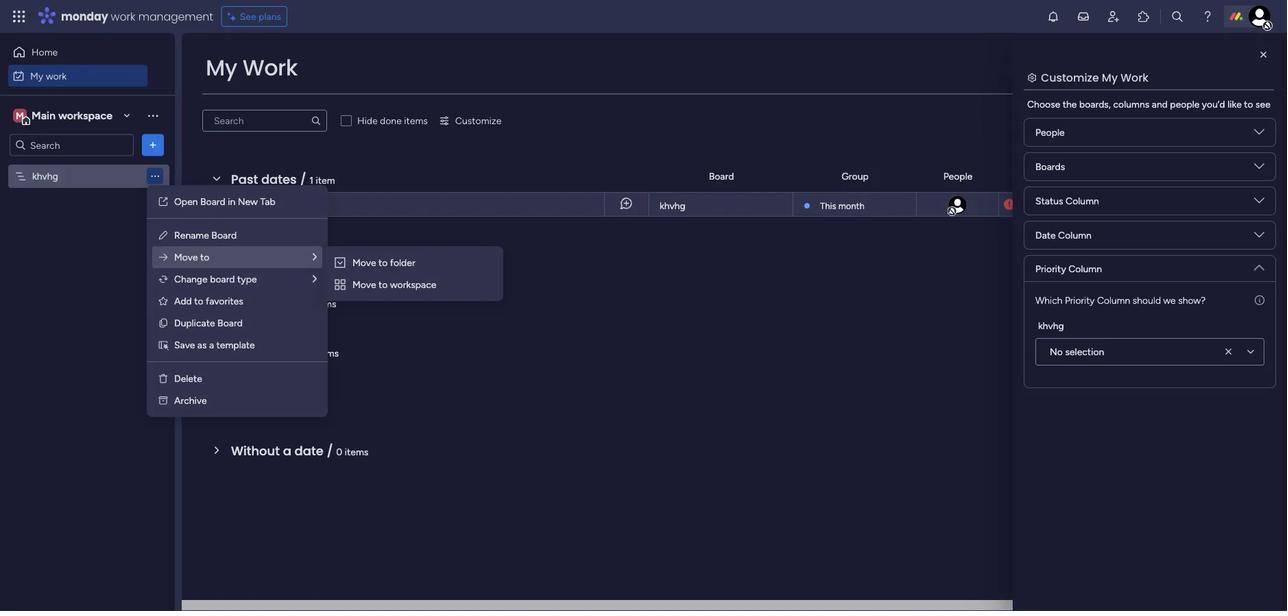 Task type: vqa. For each thing, say whether or not it's contained in the screenshot.
notified!
no



Task type: describe. For each thing, give the bounding box(es) containing it.
list arrow image for change board type
[[313, 274, 317, 284]]

status for status column
[[1036, 195, 1064, 207]]

khvhg link
[[658, 193, 785, 217]]

/ for past dates /
[[300, 170, 306, 188]]

notifications image
[[1047, 10, 1061, 23]]

item
[[316, 174, 335, 186]]

move to image
[[158, 252, 169, 263]]

am
[[1081, 199, 1094, 210]]

nov 15, 09:00 am
[[1022, 199, 1094, 210]]

this for week
[[231, 294, 256, 311]]

priority for priority
[[1224, 170, 1255, 182]]

like
[[1228, 98, 1242, 110]]

0 horizontal spatial work
[[243, 52, 298, 83]]

move for move to folder
[[353, 257, 376, 269]]

this for month
[[820, 200, 837, 211]]

home
[[32, 46, 58, 58]]

/ for next week /
[[297, 343, 303, 361]]

see plans button
[[221, 6, 288, 27]]

board for open board in new tab
[[200, 196, 226, 208]]

items inside next week / 0 items
[[315, 347, 339, 359]]

board
[[210, 273, 235, 285]]

board up khvhg link
[[709, 170, 734, 182]]

main
[[32, 109, 56, 122]]

workspace selection element
[[13, 107, 115, 125]]

/ right date
[[327, 442, 333, 460]]

none search field inside main content
[[202, 110, 327, 132]]

khvhg inside list box
[[32, 170, 58, 182]]

project 1
[[223, 199, 260, 211]]

see
[[240, 11, 256, 22]]

management
[[138, 9, 213, 24]]

next
[[231, 343, 258, 361]]

template
[[216, 339, 255, 351]]

and
[[1152, 98, 1168, 110]]

hide done items
[[357, 115, 428, 127]]

save
[[174, 339, 195, 351]]

without a date / 0 items
[[231, 442, 369, 460]]

khvhg for khvhg link
[[660, 200, 686, 212]]

a inside main content
[[283, 442, 291, 460]]

1 inside past dates / 1 item
[[310, 174, 314, 186]]

see plans
[[240, 11, 281, 22]]

list arrow image for move to
[[313, 252, 317, 262]]

favorites
[[206, 295, 243, 307]]

archive
[[174, 395, 207, 406]]

to inside main content
[[1245, 98, 1254, 110]]

khvhg list box
[[0, 162, 175, 373]]

to down 'rename board'
[[200, 251, 209, 263]]

0 vertical spatial a
[[209, 339, 214, 351]]

work for monday
[[111, 9, 136, 24]]

move for move to workspace
[[353, 279, 376, 291]]

2 dapulse dropdown down arrow image from the top
[[1255, 161, 1265, 177]]

people
[[1171, 98, 1200, 110]]

0 inside today / 0 items
[[283, 248, 289, 260]]

should
[[1133, 294, 1161, 306]]

past dates / 1 item
[[231, 170, 335, 188]]

choose the boards, columns and people you'd like to see
[[1028, 98, 1271, 110]]

column for priority column
[[1069, 263, 1102, 274]]

date
[[295, 442, 324, 460]]

0 inside 'without a date / 0 items'
[[336, 446, 343, 458]]

to for workspace
[[379, 279, 388, 291]]

select product image
[[12, 10, 26, 23]]

add to favorites
[[174, 295, 243, 307]]

column left should
[[1097, 294, 1131, 306]]

open
[[174, 196, 198, 208]]

inbox image
[[1077, 10, 1091, 23]]

this month
[[820, 200, 865, 211]]

dapulse dropdown down arrow image for which priority column should we show?
[[1255, 257, 1265, 273]]

tab
[[260, 196, 276, 208]]

khvhg group
[[1036, 318, 1265, 366]]

see
[[1256, 98, 1271, 110]]

change
[[174, 273, 208, 285]]

boards,
[[1080, 98, 1111, 110]]

dapulse dropdown down arrow image for boards
[[1255, 127, 1265, 142]]

column for date column
[[1059, 229, 1092, 241]]

0 inside next week / 0 items
[[307, 347, 313, 359]]

week for next
[[262, 343, 294, 361]]

the
[[1063, 98, 1077, 110]]

1 horizontal spatial gary orlando image
[[1249, 5, 1271, 27]]

which priority column should we show?
[[1036, 294, 1206, 306]]

archive image
[[158, 395, 169, 406]]

my work
[[206, 52, 298, 83]]

change board type image
[[158, 274, 169, 285]]

duplicate
[[174, 317, 215, 329]]

board for rename board
[[212, 229, 237, 241]]

next week / 0 items
[[231, 343, 339, 361]]

main content containing past dates /
[[182, 33, 1288, 611]]

change board type
[[174, 273, 257, 285]]

home button
[[8, 41, 147, 63]]

09:00
[[1054, 199, 1078, 210]]

plans
[[259, 11, 281, 22]]

to for folder
[[379, 257, 388, 269]]

dapulse dropdown down arrow image for date column
[[1255, 230, 1265, 245]]

customize for customize my work
[[1041, 70, 1099, 85]]

0 vertical spatial workspace
[[58, 109, 113, 122]]

show?
[[1179, 294, 1206, 306]]

no selection
[[1050, 346, 1105, 358]]

nov
[[1022, 199, 1039, 210]]

search image
[[311, 115, 322, 126]]

group
[[842, 170, 869, 182]]

items inside this week / 0 items
[[313, 298, 336, 309]]

move to workspace
[[353, 279, 437, 291]]

open board in new tab
[[174, 196, 276, 208]]

customize my work
[[1041, 70, 1149, 85]]

priority column
[[1036, 263, 1102, 274]]

selection
[[1066, 346, 1105, 358]]



Task type: locate. For each thing, give the bounding box(es) containing it.
items
[[404, 115, 428, 127], [291, 248, 315, 260], [313, 298, 336, 309], [315, 347, 339, 359], [345, 446, 369, 458]]

gary orlando image right the help image
[[1249, 5, 1271, 27]]

0 vertical spatial dapulse dropdown down arrow image
[[1255, 196, 1265, 211]]

2 list arrow image from the top
[[313, 274, 317, 284]]

0 inside this week / 0 items
[[304, 298, 310, 309]]

month
[[839, 200, 865, 211]]

work down 'home'
[[46, 70, 67, 82]]

workspace up search in workspace field
[[58, 109, 113, 122]]

this
[[820, 200, 837, 211], [231, 294, 256, 311]]

move up 'move to workspace'
[[353, 257, 376, 269]]

move for move to
[[174, 251, 198, 263]]

0 horizontal spatial khvhg
[[32, 170, 58, 182]]

1 horizontal spatial workspace
[[390, 279, 437, 291]]

rename board
[[174, 229, 237, 241]]

columns
[[1114, 98, 1150, 110]]

customize
[[1041, 70, 1099, 85], [455, 115, 502, 127]]

0 horizontal spatial this
[[231, 294, 256, 311]]

1 vertical spatial dapulse dropdown down arrow image
[[1255, 230, 1265, 245]]

1 vertical spatial priority
[[1036, 263, 1067, 274]]

2 vertical spatial priority
[[1065, 294, 1095, 306]]

my work button
[[8, 65, 147, 87]]

0 vertical spatial this
[[820, 200, 837, 211]]

2 dapulse dropdown down arrow image from the top
[[1255, 230, 1265, 245]]

0
[[283, 248, 289, 260], [304, 298, 310, 309], [307, 347, 313, 359], [336, 446, 343, 458]]

today / 0 items
[[231, 245, 315, 262]]

0 horizontal spatial 1
[[256, 199, 260, 211]]

0 vertical spatial 1
[[310, 174, 314, 186]]

choose
[[1028, 98, 1061, 110]]

to right add on the left of the page
[[194, 295, 203, 307]]

gary orlando image left v2 overdue deadline image
[[948, 195, 968, 215]]

1 horizontal spatial this
[[820, 200, 837, 211]]

0 vertical spatial customize
[[1041, 70, 1099, 85]]

board for duplicate board
[[218, 317, 243, 329]]

0 horizontal spatial my
[[30, 70, 43, 82]]

1 horizontal spatial work
[[111, 9, 136, 24]]

status column
[[1036, 195, 1100, 207]]

items up this week / 0 items in the left of the page
[[291, 248, 315, 260]]

items right date
[[345, 446, 369, 458]]

monday work management
[[61, 9, 213, 24]]

type
[[237, 273, 257, 285]]

0 vertical spatial work
[[111, 9, 136, 24]]

my
[[206, 52, 237, 83], [1102, 70, 1118, 85], [30, 70, 43, 82]]

rename board image
[[158, 230, 169, 241]]

apps image
[[1137, 10, 1151, 23]]

gary orlando image
[[1249, 5, 1271, 27], [948, 195, 968, 215]]

priority for priority column
[[1036, 263, 1067, 274]]

my work
[[30, 70, 67, 82]]

1 vertical spatial khvhg
[[660, 200, 686, 212]]

1 vertical spatial workspace
[[390, 279, 437, 291]]

/ down this week / 0 items in the left of the page
[[297, 343, 303, 361]]

/ left item
[[300, 170, 306, 188]]

m
[[16, 110, 24, 121]]

0 vertical spatial status
[[1130, 170, 1157, 182]]

column down date column
[[1069, 263, 1102, 274]]

date
[[1037, 170, 1058, 182], [1036, 229, 1056, 241]]

None search field
[[202, 110, 327, 132]]

0 right date
[[336, 446, 343, 458]]

board up today
[[212, 229, 237, 241]]

1 horizontal spatial people
[[1036, 127, 1065, 138]]

1 dapulse dropdown down arrow image from the top
[[1255, 127, 1265, 142]]

past
[[231, 170, 258, 188]]

1 vertical spatial date
[[1036, 229, 1056, 241]]

0 down this week / 0 items in the left of the page
[[307, 347, 313, 359]]

add
[[174, 295, 192, 307]]

monday
[[61, 9, 108, 24]]

to for favorites
[[194, 295, 203, 307]]

1 left tab
[[256, 199, 260, 211]]

workspace down folder
[[390, 279, 437, 291]]

2 horizontal spatial khvhg
[[1039, 320, 1065, 331]]

v2 overdue deadline image
[[1004, 198, 1015, 211]]

my for my work
[[30, 70, 43, 82]]

to down move to folder
[[379, 279, 388, 291]]

1 list arrow image from the top
[[313, 252, 317, 262]]

1 vertical spatial people
[[944, 170, 973, 182]]

option
[[0, 164, 175, 167]]

items up next week / 0 items
[[313, 298, 336, 309]]

customize for customize
[[455, 115, 502, 127]]

move to
[[174, 251, 209, 263]]

duplicate board image
[[158, 318, 169, 329]]

save as a template image
[[158, 340, 169, 351]]

1 horizontal spatial customize
[[1041, 70, 1099, 85]]

1 dapulse dropdown down arrow image from the top
[[1255, 196, 1265, 211]]

date up 15,
[[1037, 170, 1058, 182]]

1 horizontal spatial my
[[206, 52, 237, 83]]

1 vertical spatial customize
[[455, 115, 502, 127]]

this week / 0 items
[[231, 294, 336, 311]]

save as a template
[[174, 339, 255, 351]]

delete image
[[158, 373, 169, 384]]

as
[[197, 339, 207, 351]]

dapulse dropdown down arrow image
[[1255, 196, 1265, 211], [1255, 230, 1265, 245]]

help image
[[1201, 10, 1215, 23]]

status
[[1130, 170, 1157, 182], [1036, 195, 1064, 207]]

my down the see plans button
[[206, 52, 237, 83]]

1 horizontal spatial status
[[1130, 170, 1157, 182]]

done
[[380, 115, 402, 127]]

1 vertical spatial status
[[1036, 195, 1064, 207]]

1
[[310, 174, 314, 186], [256, 199, 260, 211]]

1 vertical spatial 1
[[256, 199, 260, 211]]

0 vertical spatial list arrow image
[[313, 252, 317, 262]]

15,
[[1041, 199, 1052, 210]]

0 horizontal spatial gary orlando image
[[948, 195, 968, 215]]

invite members image
[[1107, 10, 1121, 23]]

0 vertical spatial priority
[[1224, 170, 1255, 182]]

0 vertical spatial people
[[1036, 127, 1065, 138]]

in
[[228, 196, 235, 208]]

1 vertical spatial week
[[262, 343, 294, 361]]

a right as
[[209, 339, 214, 351]]

work
[[243, 52, 298, 83], [1121, 70, 1149, 85]]

work right monday
[[111, 9, 136, 24]]

date down 15,
[[1036, 229, 1056, 241]]

project
[[223, 199, 254, 211]]

my for my work
[[206, 52, 237, 83]]

folder
[[390, 257, 415, 269]]

without
[[231, 442, 280, 460]]

board down favorites
[[218, 317, 243, 329]]

0 horizontal spatial status
[[1036, 195, 1064, 207]]

column right 15,
[[1066, 195, 1100, 207]]

dates
[[261, 170, 297, 188]]

work down plans
[[243, 52, 298, 83]]

rename
[[174, 229, 209, 241]]

0 horizontal spatial workspace
[[58, 109, 113, 122]]

workspace
[[58, 109, 113, 122], [390, 279, 437, 291]]

0 vertical spatial khvhg
[[32, 170, 58, 182]]

date for date
[[1037, 170, 1058, 182]]

duplicate board
[[174, 317, 243, 329]]

1 vertical spatial list arrow image
[[313, 274, 317, 284]]

khvhg heading
[[1039, 318, 1065, 333]]

/ right today
[[273, 245, 280, 262]]

my inside main content
[[1102, 70, 1118, 85]]

a left date
[[283, 442, 291, 460]]

column for status column
[[1066, 195, 1100, 207]]

open board in new tab image
[[158, 196, 169, 207]]

week down today / 0 items
[[259, 294, 291, 311]]

0 vertical spatial week
[[259, 294, 291, 311]]

1 horizontal spatial a
[[283, 442, 291, 460]]

1 vertical spatial this
[[231, 294, 256, 311]]

items down this week / 0 items in the left of the page
[[315, 347, 339, 359]]

column
[[1066, 195, 1100, 207], [1059, 229, 1092, 241], [1069, 263, 1102, 274], [1097, 294, 1131, 306]]

date column
[[1036, 229, 1092, 241]]

1 vertical spatial work
[[46, 70, 67, 82]]

main workspace
[[32, 109, 113, 122]]

1 vertical spatial dapulse dropdown down arrow image
[[1255, 161, 1265, 177]]

date for date column
[[1036, 229, 1056, 241]]

1 vertical spatial gary orlando image
[[948, 195, 968, 215]]

1 horizontal spatial 1
[[310, 174, 314, 186]]

hide
[[357, 115, 378, 127]]

my up boards, at the right top
[[1102, 70, 1118, 85]]

items right done
[[404, 115, 428, 127]]

1 horizontal spatial khvhg
[[660, 200, 686, 212]]

dapulse dropdown down arrow image
[[1255, 127, 1265, 142], [1255, 161, 1265, 177], [1255, 257, 1265, 273]]

to right "like"
[[1245, 98, 1254, 110]]

workspace options image
[[146, 109, 160, 122]]

items inside 'without a date / 0 items'
[[345, 446, 369, 458]]

you'd
[[1202, 98, 1226, 110]]

work inside button
[[46, 70, 67, 82]]

0 right today
[[283, 248, 289, 260]]

list arrow image
[[313, 252, 317, 262], [313, 274, 317, 284]]

move up change
[[174, 251, 198, 263]]

board
[[709, 170, 734, 182], [200, 196, 226, 208], [212, 229, 237, 241], [218, 317, 243, 329]]

to
[[1245, 98, 1254, 110], [200, 251, 209, 263], [379, 257, 388, 269], [379, 279, 388, 291], [194, 295, 203, 307]]

workspace image
[[13, 108, 27, 123]]

khvhg for the khvhg group on the right bottom
[[1039, 320, 1065, 331]]

week right next
[[262, 343, 294, 361]]

work inside main content
[[1121, 70, 1149, 85]]

work for my
[[46, 70, 67, 82]]

boards
[[1036, 161, 1065, 173]]

today
[[231, 245, 270, 262]]

0 vertical spatial dapulse dropdown down arrow image
[[1255, 127, 1265, 142]]

1 left item
[[310, 174, 314, 186]]

3 dapulse dropdown down arrow image from the top
[[1255, 257, 1265, 273]]

move down move to folder
[[353, 279, 376, 291]]

/ for this week /
[[295, 294, 301, 311]]

2 vertical spatial khvhg
[[1039, 320, 1065, 331]]

which
[[1036, 294, 1063, 306]]

0 horizontal spatial a
[[209, 339, 214, 351]]

/
[[300, 170, 306, 188], [273, 245, 280, 262], [295, 294, 301, 311], [297, 343, 303, 361], [327, 442, 333, 460]]

this left month
[[820, 200, 837, 211]]

to left folder
[[379, 257, 388, 269]]

/ up next week / 0 items
[[295, 294, 301, 311]]

new
[[238, 196, 258, 208]]

no
[[1050, 346, 1063, 358]]

people
[[1036, 127, 1065, 138], [944, 170, 973, 182]]

customize inside button
[[455, 115, 502, 127]]

0 horizontal spatial work
[[46, 70, 67, 82]]

delete
[[174, 373, 202, 384]]

v2 info image
[[1255, 293, 1265, 307]]

0 up next week / 0 items
[[304, 298, 310, 309]]

2 vertical spatial dapulse dropdown down arrow image
[[1255, 257, 1265, 273]]

my down 'home'
[[30, 70, 43, 82]]

Search in workspace field
[[29, 137, 115, 153]]

1 horizontal spatial work
[[1121, 70, 1149, 85]]

add to favorites image
[[158, 296, 169, 307]]

move
[[174, 251, 198, 263], [353, 257, 376, 269], [353, 279, 376, 291]]

dapulse dropdown down arrow image for status column
[[1255, 196, 1265, 211]]

status for status
[[1130, 170, 1157, 182]]

items inside today / 0 items
[[291, 248, 315, 260]]

work
[[111, 9, 136, 24], [46, 70, 67, 82]]

options image
[[146, 138, 160, 152]]

0 horizontal spatial people
[[944, 170, 973, 182]]

we
[[1164, 294, 1176, 306]]

0 vertical spatial date
[[1037, 170, 1058, 182]]

week for this
[[259, 294, 291, 311]]

main content
[[182, 33, 1288, 611]]

my inside button
[[30, 70, 43, 82]]

khvhg inside group
[[1039, 320, 1065, 331]]

Filter dashboard by text search field
[[202, 110, 327, 132]]

customize button
[[433, 110, 507, 132]]

this down type
[[231, 294, 256, 311]]

move to folder
[[353, 257, 415, 269]]

search everything image
[[1171, 10, 1185, 23]]

work up columns
[[1121, 70, 1149, 85]]

1 vertical spatial a
[[283, 442, 291, 460]]

column down 09:00
[[1059, 229, 1092, 241]]

board left in
[[200, 196, 226, 208]]

2 horizontal spatial my
[[1102, 70, 1118, 85]]

0 horizontal spatial customize
[[455, 115, 502, 127]]

0 vertical spatial gary orlando image
[[1249, 5, 1271, 27]]



